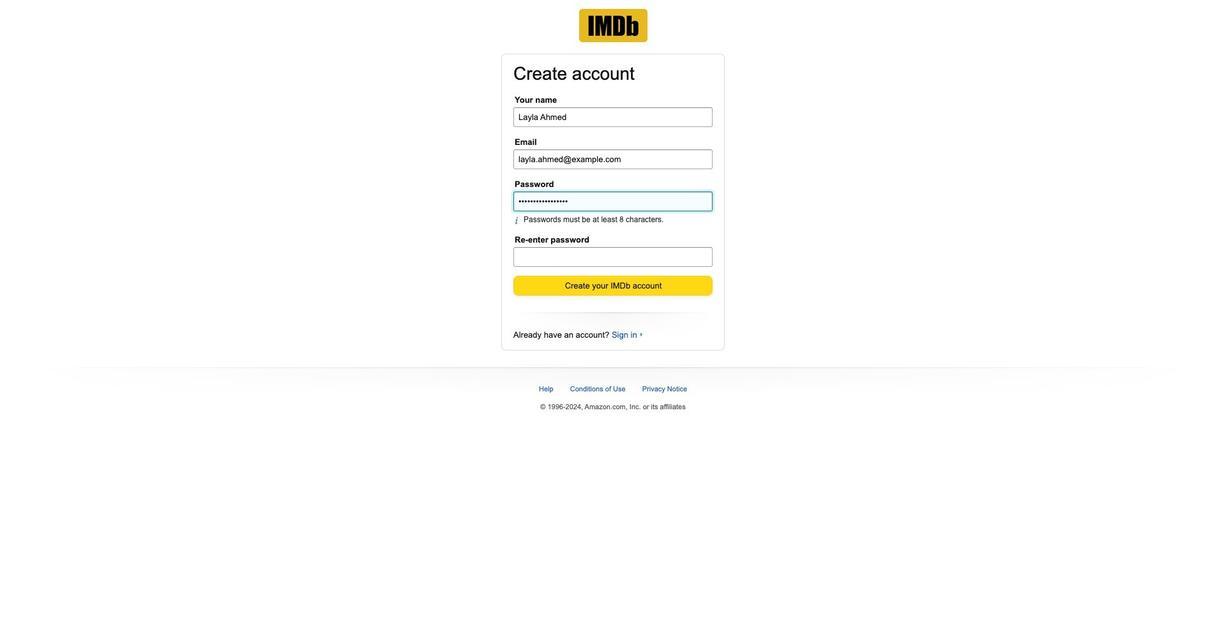 Task type: describe. For each thing, give the bounding box(es) containing it.
imdb.com logo image
[[579, 9, 648, 42]]

alert image
[[515, 216, 524, 225]]



Task type: locate. For each thing, give the bounding box(es) containing it.
at least 8 characters password field
[[514, 191, 713, 211]]

First and last name text field
[[514, 107, 713, 127]]

None password field
[[514, 247, 713, 267]]

None email field
[[514, 149, 713, 169]]

None submit
[[514, 276, 712, 295]]



Task type: vqa. For each thing, say whether or not it's contained in the screenshot.
Popover image
no



